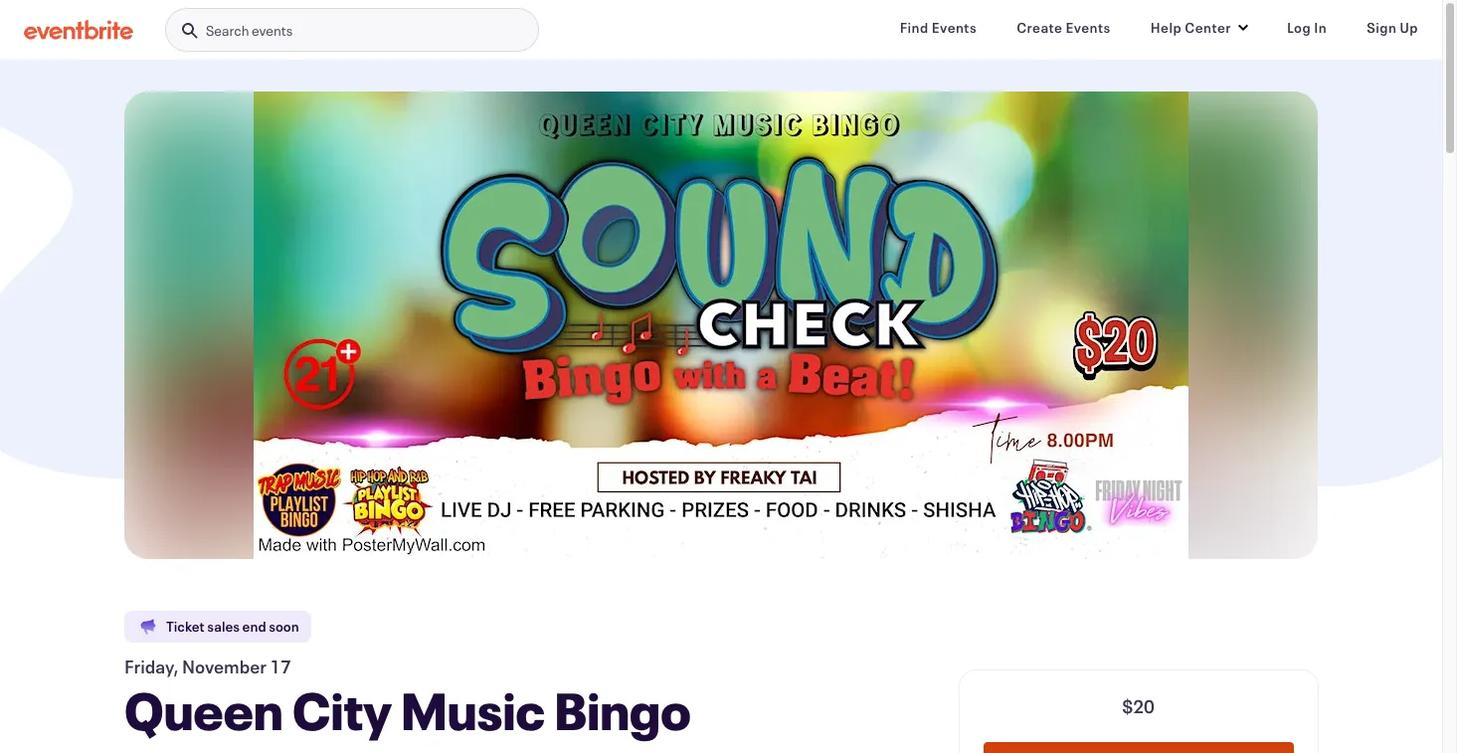 Task type: vqa. For each thing, say whether or not it's contained in the screenshot.
end
yes



Task type: locate. For each thing, give the bounding box(es) containing it.
search events button
[[165, 8, 539, 53]]

events
[[932, 18, 977, 37], [1066, 18, 1111, 37]]

find events link
[[884, 8, 993, 48]]

2 events from the left
[[1066, 18, 1111, 37]]

queen
[[124, 677, 283, 744]]

0 horizontal spatial events
[[932, 18, 977, 37]]

friday, november 17 queen city music bingo
[[124, 655, 691, 744]]

help
[[1151, 18, 1183, 37]]

ticket
[[166, 617, 205, 636]]

search events
[[206, 21, 293, 40]]

november
[[182, 655, 267, 679]]

find
[[900, 18, 929, 37]]

music
[[401, 677, 546, 744]]

1 events from the left
[[932, 18, 977, 37]]

events right find
[[932, 18, 977, 37]]

queen city music bingo article
[[0, 60, 1443, 753]]

17
[[270, 655, 292, 679]]

events for find events
[[932, 18, 977, 37]]

events inside 'link'
[[932, 18, 977, 37]]

events
[[252, 21, 293, 40]]

help center
[[1151, 18, 1232, 37]]

sales
[[207, 617, 240, 636]]

create events
[[1017, 18, 1111, 37]]

events right create
[[1066, 18, 1111, 37]]

1 horizontal spatial events
[[1066, 18, 1111, 37]]

log
[[1288, 18, 1312, 37]]

find events
[[900, 18, 977, 37]]



Task type: describe. For each thing, give the bounding box(es) containing it.
bingo
[[555, 677, 691, 744]]

create
[[1017, 18, 1063, 37]]

up
[[1401, 18, 1419, 37]]

search
[[206, 21, 249, 40]]

log in link
[[1272, 8, 1344, 48]]

create events link
[[1001, 8, 1127, 48]]

sign
[[1368, 18, 1398, 37]]

in
[[1315, 18, 1328, 37]]

$20
[[1123, 695, 1156, 719]]

sign up link
[[1352, 8, 1435, 48]]

city
[[293, 677, 392, 744]]

log in
[[1288, 18, 1328, 37]]

center
[[1186, 18, 1232, 37]]

ticket sales end soon
[[166, 617, 299, 636]]

queen city music bingo image
[[254, 92, 1189, 559]]

end
[[242, 617, 266, 636]]

sign up
[[1368, 18, 1419, 37]]

events for create events
[[1066, 18, 1111, 37]]

soon
[[269, 617, 299, 636]]

friday,
[[124, 655, 179, 679]]

eventbrite image
[[24, 20, 133, 40]]



